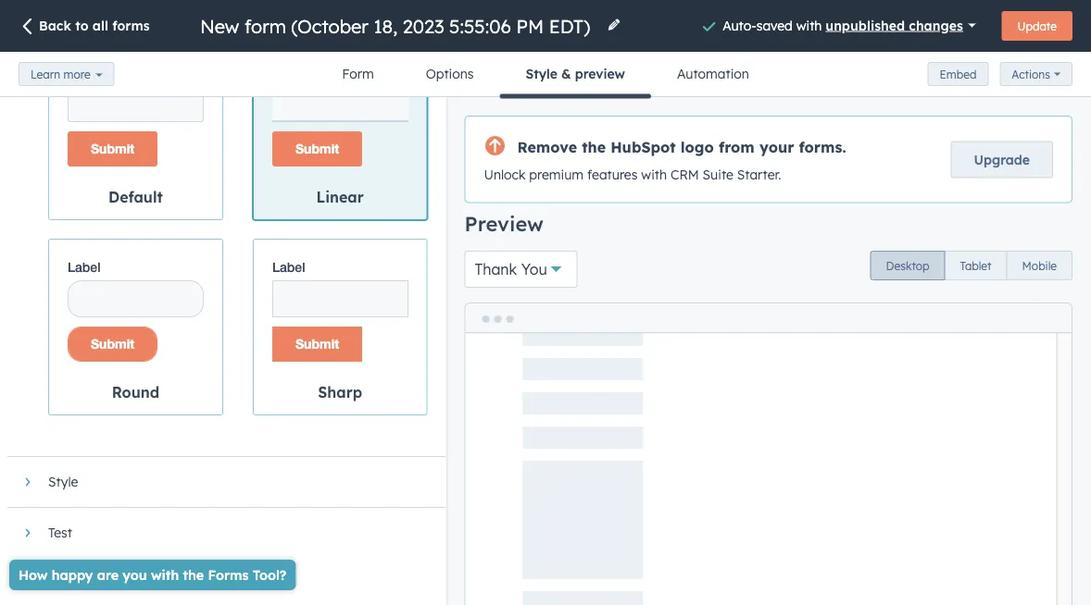 Task type: locate. For each thing, give the bounding box(es) containing it.
round
[[112, 383, 159, 402]]

unpublished changes
[[826, 17, 963, 33]]

options
[[426, 66, 474, 82]]

with
[[796, 17, 822, 33], [641, 167, 667, 183]]

actions button
[[1000, 62, 1073, 86]]

caret image
[[25, 477, 30, 488]]

style inside style & preview button
[[526, 66, 557, 82]]

navigation inside page section element
[[316, 52, 775, 99]]

unpublished changes button
[[826, 12, 976, 38]]

linear
[[316, 188, 364, 207]]

saved
[[756, 17, 793, 33]]

1 horizontal spatial style
[[526, 66, 557, 82]]

sharp
[[318, 383, 362, 402]]

suite
[[703, 167, 733, 183]]

caret image
[[25, 528, 30, 539]]

unpublished
[[826, 17, 905, 33]]

style
[[526, 66, 557, 82], [48, 474, 78, 490]]

0 vertical spatial with
[[796, 17, 822, 33]]

with inside page section element
[[796, 17, 822, 33]]

none field inside page section element
[[198, 13, 596, 38]]

desktop button
[[870, 251, 945, 281]]

with right saved
[[796, 17, 822, 33]]

features
[[587, 167, 638, 183]]

upgrade link
[[951, 141, 1053, 178]]

desktop
[[886, 259, 929, 273]]

learn more
[[31, 67, 90, 81]]

starter.
[[737, 167, 781, 183]]

0 horizontal spatial style
[[48, 474, 78, 490]]

mobile
[[1022, 259, 1057, 273]]

automation button
[[651, 52, 775, 96]]

style left '&'
[[526, 66, 557, 82]]

learn more button
[[19, 62, 115, 86]]

linear button
[[253, 44, 427, 220]]

embed
[[940, 67, 977, 81]]

tablet
[[960, 259, 992, 273]]

navigation containing form
[[316, 52, 775, 99]]

style right caret icon
[[48, 474, 78, 490]]

back to all forms
[[39, 18, 150, 34]]

actions
[[1012, 67, 1050, 81]]

style inside style dropdown button
[[48, 474, 78, 490]]

to
[[75, 18, 88, 34]]

with down hubspot
[[641, 167, 667, 183]]

embed button
[[928, 62, 989, 86]]

None field
[[198, 13, 596, 38]]

forms.
[[799, 138, 846, 156]]

crm
[[671, 167, 699, 183]]

style for style
[[48, 474, 78, 490]]

more
[[63, 67, 90, 81]]

1 vertical spatial style
[[48, 474, 78, 490]]

unlock
[[484, 167, 526, 183]]

automation
[[677, 66, 749, 82]]

navigation
[[316, 52, 775, 99]]

1 vertical spatial with
[[641, 167, 667, 183]]

0 vertical spatial style
[[526, 66, 557, 82]]

1 horizontal spatial with
[[796, 17, 822, 33]]

thank you
[[475, 260, 547, 279]]

page section element
[[0, 0, 1091, 99]]

back to all forms link
[[19, 17, 150, 37]]

group
[[870, 251, 1073, 281]]

all
[[92, 18, 108, 34]]

thank
[[475, 260, 517, 279]]

preview
[[575, 66, 625, 82]]

options button
[[400, 52, 500, 96]]

test
[[48, 525, 72, 541]]

default button
[[48, 44, 223, 220]]



Task type: describe. For each thing, give the bounding box(es) containing it.
from
[[719, 138, 755, 156]]

changes
[[909, 17, 963, 33]]

back
[[39, 18, 71, 34]]

style & preview
[[526, 66, 625, 82]]

0 horizontal spatial with
[[641, 167, 667, 183]]

logo
[[681, 138, 714, 156]]

you
[[521, 260, 547, 279]]

style & preview button
[[500, 52, 651, 99]]

update
[[1017, 19, 1057, 33]]

learn
[[31, 67, 60, 81]]

test button
[[7, 508, 427, 558]]

style button
[[7, 458, 427, 508]]

Default checkbox
[[48, 44, 223, 220]]

hubspot
[[610, 138, 676, 156]]

mobile button
[[1006, 251, 1073, 281]]

remove the hubspot logo from your forms.
[[517, 138, 846, 156]]

premium
[[529, 167, 584, 183]]

round button
[[48, 239, 223, 416]]

&
[[561, 66, 571, 82]]

remove
[[517, 138, 577, 156]]

Linear checkbox
[[253, 44, 427, 220]]

Sharp checkbox
[[253, 239, 427, 416]]

tablet button
[[944, 251, 1007, 281]]

thank you button
[[464, 251, 578, 288]]

Round checkbox
[[48, 239, 223, 416]]

forms
[[112, 18, 150, 34]]

group containing desktop
[[870, 251, 1073, 281]]

auto-
[[723, 17, 756, 33]]

unlock premium features with crm suite starter.
[[484, 167, 781, 183]]

form button
[[316, 52, 400, 96]]

upgrade
[[974, 151, 1030, 167]]

preview
[[464, 211, 544, 236]]

style for style & preview
[[526, 66, 557, 82]]

auto-saved with
[[723, 17, 826, 33]]

update button
[[1002, 11, 1073, 41]]

form
[[342, 66, 374, 82]]

your
[[759, 138, 794, 156]]

the
[[582, 138, 606, 156]]

sharp button
[[253, 239, 427, 416]]

default
[[108, 188, 163, 207]]



Task type: vqa. For each thing, say whether or not it's contained in the screenshot.
features
yes



